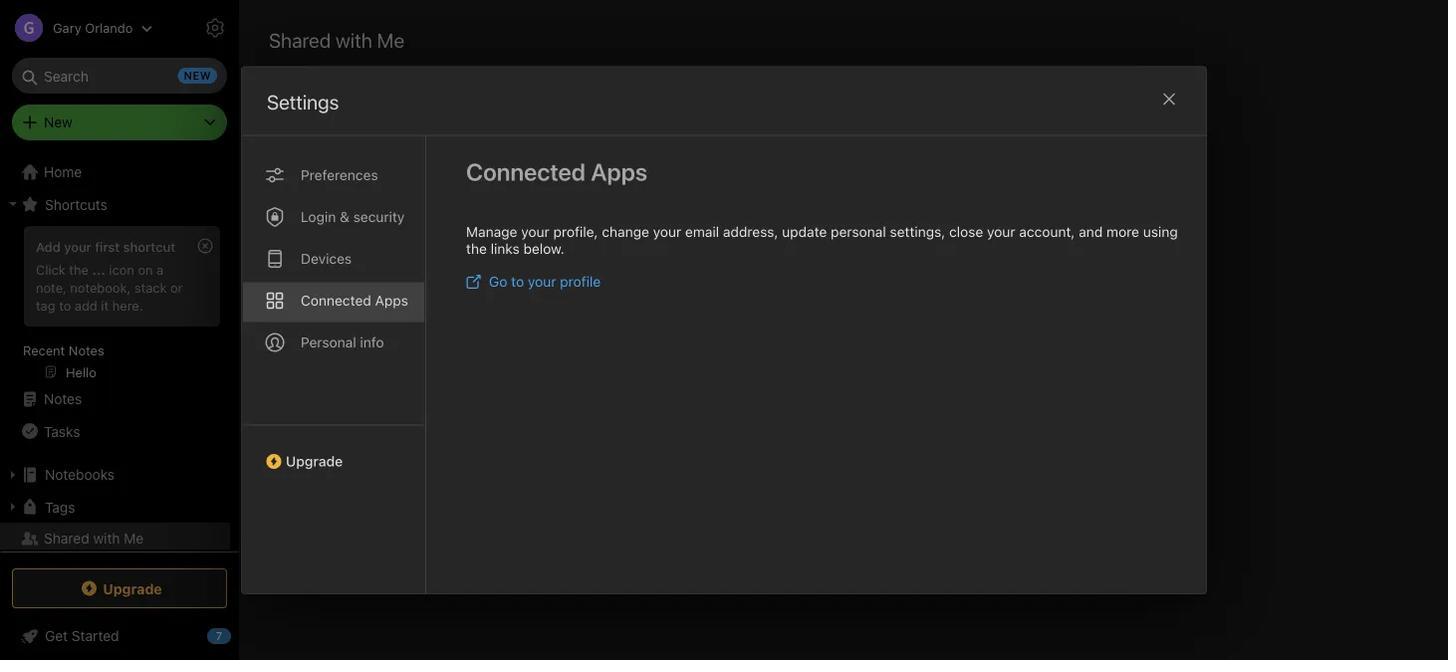 Task type: describe. For each thing, give the bounding box(es) containing it.
email
[[685, 223, 719, 240]]

your left the email
[[653, 223, 682, 240]]

tag
[[36, 298, 55, 313]]

the inside group
[[69, 262, 89, 277]]

0 horizontal spatial upgrade
[[103, 580, 162, 597]]

notebooks link
[[0, 459, 230, 491]]

it
[[101, 298, 109, 313]]

login
[[301, 208, 336, 225]]

1 horizontal spatial shared
[[269, 28, 331, 51]]

stack
[[134, 280, 167, 295]]

expand tags image
[[5, 499, 21, 515]]

personal
[[301, 334, 356, 350]]

0 vertical spatial me
[[377, 28, 404, 51]]

shortcuts
[[45, 196, 107, 212]]

1 vertical spatial notes
[[44, 391, 82, 407]]

your up below.
[[521, 223, 550, 240]]

0 horizontal spatial upgrade button
[[12, 569, 227, 609]]

0 vertical spatial apps
[[591, 158, 648, 186]]

manage your profile, change your email address, update personal settings, close your account, and more using the links below.
[[466, 223, 1178, 257]]

home link
[[0, 156, 239, 188]]

notes link
[[0, 383, 230, 415]]

account,
[[1019, 223, 1075, 240]]

more
[[1107, 223, 1140, 240]]

Search text field
[[26, 58, 213, 94]]

shared with me element
[[239, 0, 1448, 660]]

your inside group
[[64, 239, 91, 254]]

the inside manage your profile, change your email address, update personal settings, close your account, and more using the links below.
[[466, 240, 487, 257]]

me inside tree
[[124, 530, 144, 547]]

apps inside tab list
[[375, 292, 408, 309]]

change
[[602, 223, 649, 240]]

add
[[36, 239, 61, 254]]

settings image
[[203, 16, 227, 40]]

login & security
[[301, 208, 405, 225]]

settings,
[[890, 223, 946, 240]]

1 vertical spatial connected
[[301, 292, 371, 309]]

note,
[[36, 280, 67, 295]]

manage
[[466, 223, 517, 240]]

notebook,
[[70, 280, 131, 295]]

shared with me inside tree
[[44, 530, 144, 547]]

1 horizontal spatial to
[[511, 273, 524, 290]]

go to your profile button
[[466, 273, 601, 290]]

profile,
[[553, 223, 598, 240]]

icon
[[109, 262, 134, 277]]

expand notebooks image
[[5, 467, 21, 483]]

with inside tree
[[93, 530, 120, 547]]

home
[[44, 164, 82, 180]]

using
[[1143, 223, 1178, 240]]

your down below.
[[528, 273, 556, 290]]

&
[[340, 208, 350, 225]]

connected apps inside tab list
[[301, 292, 408, 309]]

tree containing home
[[0, 156, 239, 599]]

below.
[[523, 240, 565, 257]]

go to your profile
[[489, 273, 601, 290]]

preferences
[[301, 167, 378, 183]]



Task type: vqa. For each thing, say whether or not it's contained in the screenshot.
right with
yes



Task type: locate. For each thing, give the bounding box(es) containing it.
go
[[489, 273, 507, 290]]

shared down tags at left bottom
[[44, 530, 89, 547]]

group
[[0, 220, 230, 391]]

0 horizontal spatial apps
[[375, 292, 408, 309]]

tab list containing preferences
[[242, 136, 426, 593]]

connected apps up personal info
[[301, 292, 408, 309]]

1 horizontal spatial me
[[377, 28, 404, 51]]

apps
[[591, 158, 648, 186], [375, 292, 408, 309]]

to right the "tag"
[[59, 298, 71, 313]]

...
[[92, 262, 105, 277]]

your
[[521, 223, 550, 240], [653, 223, 682, 240], [987, 223, 1016, 240], [64, 239, 91, 254], [528, 273, 556, 290]]

shortcut
[[123, 239, 175, 254]]

recent notes
[[23, 343, 104, 358]]

1 horizontal spatial upgrade button
[[242, 425, 425, 477]]

0 vertical spatial the
[[466, 240, 487, 257]]

upgrade button inside tab list
[[242, 425, 425, 477]]

shared with me down the tags button
[[44, 530, 144, 547]]

recent
[[23, 343, 65, 358]]

profile
[[560, 273, 601, 290]]

0 horizontal spatial the
[[69, 262, 89, 277]]

0 horizontal spatial connected apps
[[301, 292, 408, 309]]

with
[[336, 28, 372, 51], [93, 530, 120, 547]]

connected up the "manage" on the top left
[[466, 158, 586, 186]]

1 horizontal spatial the
[[466, 240, 487, 257]]

notes inside group
[[69, 343, 104, 358]]

connected apps
[[466, 158, 648, 186], [301, 292, 408, 309]]

0 vertical spatial shared with me
[[269, 28, 404, 51]]

0 vertical spatial upgrade
[[286, 453, 343, 469]]

new
[[44, 114, 72, 130]]

address,
[[723, 223, 778, 240]]

shared up the "settings"
[[269, 28, 331, 51]]

tags button
[[0, 491, 230, 523]]

1 horizontal spatial shared with me
[[269, 28, 404, 51]]

add your first shortcut
[[36, 239, 175, 254]]

with down the tags button
[[93, 530, 120, 547]]

tags
[[45, 499, 75, 515]]

1 horizontal spatial apps
[[591, 158, 648, 186]]

0 horizontal spatial shared
[[44, 530, 89, 547]]

connected
[[466, 158, 586, 186], [301, 292, 371, 309]]

tasks
[[44, 423, 80, 440]]

shared
[[269, 28, 331, 51], [44, 530, 89, 547]]

0 vertical spatial connected
[[466, 158, 586, 186]]

and
[[1079, 223, 1103, 240]]

the
[[466, 240, 487, 257], [69, 262, 89, 277]]

notes
[[69, 343, 104, 358], [44, 391, 82, 407]]

1 vertical spatial to
[[59, 298, 71, 313]]

upgrade
[[286, 453, 343, 469], [103, 580, 162, 597]]

to right "go"
[[511, 273, 524, 290]]

notebooks
[[45, 467, 115, 483]]

click
[[36, 262, 66, 277]]

notes right recent
[[69, 343, 104, 358]]

personal info
[[301, 334, 384, 350]]

1 vertical spatial upgrade
[[103, 580, 162, 597]]

security
[[353, 208, 405, 225]]

on
[[138, 262, 153, 277]]

settings
[[267, 90, 339, 113]]

1 horizontal spatial connected apps
[[466, 158, 648, 186]]

or
[[170, 280, 183, 295]]

personal
[[831, 223, 886, 240]]

shared with me
[[269, 28, 404, 51], [44, 530, 144, 547]]

0 horizontal spatial with
[[93, 530, 120, 547]]

1 horizontal spatial upgrade
[[286, 453, 343, 469]]

me
[[377, 28, 404, 51], [124, 530, 144, 547]]

new button
[[12, 105, 227, 140]]

here.
[[112, 298, 143, 313]]

to
[[511, 273, 524, 290], [59, 298, 71, 313]]

group containing add your first shortcut
[[0, 220, 230, 391]]

add
[[75, 298, 97, 313]]

1 vertical spatial connected apps
[[301, 292, 408, 309]]

the left '...'
[[69, 262, 89, 277]]

your right close
[[987, 223, 1016, 240]]

0 horizontal spatial connected
[[301, 292, 371, 309]]

first
[[95, 239, 120, 254]]

close image
[[1157, 87, 1181, 111]]

0 vertical spatial with
[[336, 28, 372, 51]]

your up 'click the ...'
[[64, 239, 91, 254]]

1 vertical spatial upgrade button
[[12, 569, 227, 609]]

0 horizontal spatial to
[[59, 298, 71, 313]]

apps up change
[[591, 158, 648, 186]]

tasks button
[[0, 415, 230, 447]]

shortcuts button
[[0, 188, 230, 220]]

1 vertical spatial apps
[[375, 292, 408, 309]]

to inside icon on a note, notebook, stack or tag to add it here.
[[59, 298, 71, 313]]

close
[[949, 223, 983, 240]]

upgrade button
[[242, 425, 425, 477], [12, 569, 227, 609]]

a
[[157, 262, 164, 277]]

click the ...
[[36, 262, 105, 277]]

tree
[[0, 156, 239, 599]]

notes up tasks on the bottom of page
[[44, 391, 82, 407]]

update
[[782, 223, 827, 240]]

0 vertical spatial upgrade button
[[242, 425, 425, 477]]

1 vertical spatial the
[[69, 262, 89, 277]]

0 vertical spatial to
[[511, 273, 524, 290]]

icon on a note, notebook, stack or tag to add it here.
[[36, 262, 183, 313]]

1 vertical spatial shared
[[44, 530, 89, 547]]

upgrade inside tab list
[[286, 453, 343, 469]]

1 vertical spatial me
[[124, 530, 144, 547]]

links
[[491, 240, 520, 257]]

connected up personal info
[[301, 292, 371, 309]]

devices
[[301, 250, 352, 267]]

1 vertical spatial with
[[93, 530, 120, 547]]

1 vertical spatial shared with me
[[44, 530, 144, 547]]

None search field
[[26, 58, 213, 94]]

shared inside tree
[[44, 530, 89, 547]]

0 horizontal spatial me
[[124, 530, 144, 547]]

the down the "manage" on the top left
[[466, 240, 487, 257]]

1 horizontal spatial connected
[[466, 158, 586, 186]]

shared with me up the "settings"
[[269, 28, 404, 51]]

1 horizontal spatial with
[[336, 28, 372, 51]]

0 vertical spatial notes
[[69, 343, 104, 358]]

shared with me link
[[0, 523, 230, 555]]

tab list
[[242, 136, 426, 593]]

0 vertical spatial shared
[[269, 28, 331, 51]]

connected apps up profile,
[[466, 158, 648, 186]]

with up the "settings"
[[336, 28, 372, 51]]

group inside tree
[[0, 220, 230, 391]]

0 horizontal spatial shared with me
[[44, 530, 144, 547]]

0 vertical spatial connected apps
[[466, 158, 648, 186]]

apps up info
[[375, 292, 408, 309]]

info
[[360, 334, 384, 350]]



